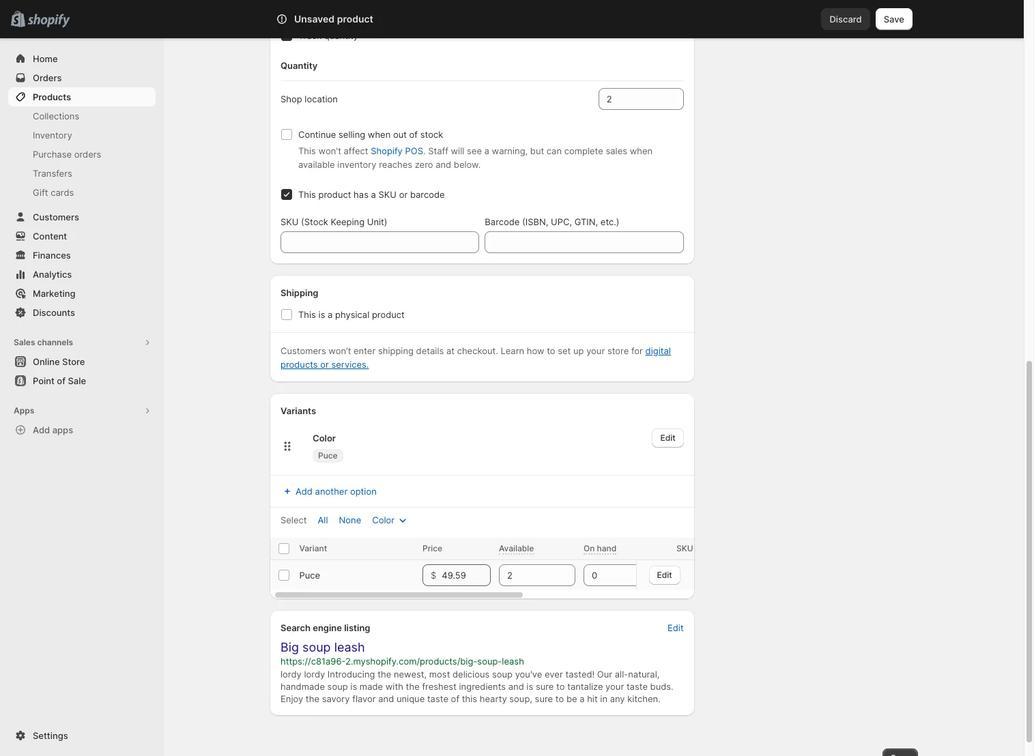 Task type: locate. For each thing, give the bounding box(es) containing it.
shopify image
[[27, 14, 70, 28]]

0 horizontal spatial add
[[33, 425, 50, 435]]

when up shopify
[[368, 129, 391, 140]]

sku for sku (stock keeping unit)
[[281, 216, 299, 227]]

details
[[416, 345, 444, 356]]

ever
[[545, 669, 563, 680]]

and up soup,
[[508, 681, 524, 692]]

of left the this
[[451, 694, 459, 704]]

1 horizontal spatial search
[[337, 14, 366, 25]]

the up the with
[[378, 669, 391, 680]]

customers up content
[[33, 212, 79, 223]]

or left barcode
[[399, 189, 408, 200]]

inventory
[[337, 159, 377, 170]]

1 vertical spatial this
[[298, 189, 316, 200]]

freshest
[[422, 681, 457, 692]]

will
[[451, 145, 464, 156]]

of right out
[[409, 129, 418, 140]]

0 vertical spatial edit
[[660, 433, 676, 443]]

0 horizontal spatial of
[[57, 375, 66, 386]]

0 vertical spatial add
[[33, 425, 50, 435]]

2 vertical spatial this
[[298, 309, 316, 320]]

puce
[[318, 451, 338, 461], [300, 570, 321, 581]]

won't
[[318, 145, 341, 156]]

with
[[385, 681, 403, 692]]

track quantity
[[298, 30, 358, 41]]

0 vertical spatial customers
[[33, 212, 79, 223]]

edit inside dropdown button
[[660, 433, 676, 443]]

your
[[586, 345, 605, 356], [606, 681, 624, 692]]

barcode (isbn, upc, gtin, etc.)
[[485, 216, 619, 227]]

shipping
[[281, 287, 318, 298]]

0 horizontal spatial is
[[318, 309, 325, 320]]

is down you've
[[527, 681, 533, 692]]

reaches
[[379, 159, 412, 170]]

2 horizontal spatial is
[[527, 681, 533, 692]]

0 vertical spatial puce
[[318, 451, 338, 461]]

continue selling when out of stock
[[298, 129, 443, 140]]

color down variants
[[313, 433, 336, 444]]

taste down natural,
[[627, 681, 648, 692]]

can
[[547, 145, 562, 156]]

sure down the ever at the right of page
[[536, 681, 554, 692]]

1 vertical spatial sku
[[281, 216, 299, 227]]

inventory up purchase
[[33, 130, 72, 141]]

0 vertical spatial when
[[368, 129, 391, 140]]

1 vertical spatial your
[[606, 681, 624, 692]]

0 horizontal spatial the
[[306, 694, 319, 704]]

channels
[[37, 337, 73, 347]]

1 horizontal spatial your
[[606, 681, 624, 692]]

product up quantity
[[337, 13, 373, 25]]

search button
[[314, 8, 710, 30]]

soup
[[302, 640, 331, 655], [492, 669, 513, 680], [327, 681, 348, 692]]

0 vertical spatial search
[[337, 14, 366, 25]]

0 horizontal spatial and
[[378, 694, 394, 704]]

add
[[33, 425, 50, 435], [296, 486, 313, 497]]

2 horizontal spatial the
[[406, 681, 420, 692]]

2 horizontal spatial and
[[508, 681, 524, 692]]

0 vertical spatial and
[[436, 159, 451, 170]]

this up the available
[[298, 145, 316, 156]]

1 vertical spatial taste
[[427, 694, 448, 704]]

1 vertical spatial color
[[372, 515, 395, 526]]

the
[[378, 669, 391, 680], [406, 681, 420, 692], [306, 694, 319, 704]]

sure right soup,
[[535, 694, 553, 704]]

0 horizontal spatial or
[[320, 359, 329, 370]]

0 vertical spatial sku
[[379, 189, 397, 200]]

staff
[[428, 145, 448, 156]]

1 this from the top
[[298, 145, 316, 156]]

1 horizontal spatial when
[[630, 145, 653, 156]]

leash
[[334, 640, 365, 655], [502, 656, 524, 667]]

1 lordy from the left
[[281, 669, 302, 680]]

this down the shipping
[[298, 309, 316, 320]]

your up any
[[606, 681, 624, 692]]

0 horizontal spatial search
[[281, 623, 311, 633]]

this up (stock
[[298, 189, 316, 200]]

0 horizontal spatial leash
[[334, 640, 365, 655]]

2 vertical spatial sku
[[676, 543, 693, 554]]

point of sale link
[[8, 371, 156, 390]]

pos
[[405, 145, 423, 156]]

digital products or services. link
[[281, 345, 671, 370]]

color right none button
[[372, 515, 395, 526]]

sku for sku
[[676, 543, 693, 554]]

leash down listing
[[334, 640, 365, 655]]

or inside digital products or services.
[[320, 359, 329, 370]]

0 horizontal spatial customers
[[33, 212, 79, 223]]

apps
[[14, 405, 34, 416]]

your right up
[[586, 345, 605, 356]]

search up big
[[281, 623, 311, 633]]

leash up you've
[[502, 656, 524, 667]]

is down introducing at the left of the page
[[350, 681, 357, 692]]

add left another
[[296, 486, 313, 497]]

0 horizontal spatial sku
[[281, 216, 299, 227]]

0 vertical spatial color
[[313, 433, 336, 444]]

1 horizontal spatial customers
[[281, 345, 326, 356]]

or down won't
[[320, 359, 329, 370]]

puce down variant
[[300, 570, 321, 581]]

kitchen.
[[627, 694, 661, 704]]

1 vertical spatial product
[[318, 189, 351, 200]]

is left physical
[[318, 309, 325, 320]]

on
[[584, 543, 595, 554]]

2 horizontal spatial sku
[[676, 543, 693, 554]]

add apps button
[[8, 420, 156, 440]]

(isbn,
[[522, 216, 548, 227]]

2 vertical spatial edit
[[668, 623, 684, 633]]

settings
[[33, 730, 68, 741]]

0 vertical spatial this
[[298, 145, 316, 156]]

natural,
[[628, 669, 660, 680]]

1 vertical spatial inventory
[[33, 130, 72, 141]]

variant
[[300, 543, 327, 554]]

location
[[305, 94, 338, 104]]

lordy down https://c81a96-
[[304, 669, 325, 680]]

0 horizontal spatial inventory
[[33, 130, 72, 141]]

1 horizontal spatial add
[[296, 486, 313, 497]]

discard button
[[821, 8, 870, 30]]

1 horizontal spatial the
[[378, 669, 391, 680]]

2 this from the top
[[298, 189, 316, 200]]

big soup leash https://c81a96-2.myshopify.com/products/big-soup-leash lordy lordy    introducing the newest, most delicious soup you've ever tasted! our all-natural, handmade soup is made with the freshest ingredients and is sure to tantalize your taste buds. enjoy the savory flavor and unique taste of this hearty soup, sure to be a hit in any kitchen.
[[281, 640, 674, 704]]

etc.)
[[601, 216, 619, 227]]

1 vertical spatial to
[[556, 681, 565, 692]]

0 horizontal spatial color
[[313, 433, 336, 444]]

search
[[337, 14, 366, 25], [281, 623, 311, 633]]

enter
[[354, 345, 376, 356]]

cards
[[51, 187, 74, 198]]

this for this is a physical product
[[298, 309, 316, 320]]

store
[[607, 345, 629, 356]]

sku (stock keeping unit)
[[281, 216, 387, 227]]

soup down soup-
[[492, 669, 513, 680]]

online store link
[[8, 352, 156, 371]]

0 horizontal spatial when
[[368, 129, 391, 140]]

add inside "add apps" "button"
[[33, 425, 50, 435]]

1 vertical spatial leash
[[502, 656, 524, 667]]

be
[[566, 694, 577, 704]]

add another option button
[[272, 482, 385, 501]]

add another option
[[296, 486, 377, 497]]

sales
[[14, 337, 35, 347]]

1 vertical spatial puce
[[300, 570, 321, 581]]

puce up add another option button
[[318, 451, 338, 461]]

1 horizontal spatial lordy
[[304, 669, 325, 680]]

store
[[62, 356, 85, 367]]

a right see
[[484, 145, 489, 156]]

content
[[33, 231, 67, 242]]

1 horizontal spatial and
[[436, 159, 451, 170]]

0 vertical spatial inventory
[[281, 3, 321, 14]]

1 vertical spatial when
[[630, 145, 653, 156]]

of left sale
[[57, 375, 66, 386]]

a left hit
[[580, 694, 585, 704]]

Barcode (ISBN, UPC, GTIN, etc.) text field
[[485, 231, 684, 253]]

add inside add another option button
[[296, 486, 313, 497]]

of inside big soup leash https://c81a96-2.myshopify.com/products/big-soup-leash lordy lordy    introducing the newest, most delicious soup you've ever tasted! our all-natural, handmade soup is made with the freshest ingredients and is sure to tantalize your taste buds. enjoy the savory flavor and unique taste of this hearty soup, sure to be a hit in any kitchen.
[[451, 694, 459, 704]]

finances
[[33, 250, 71, 261]]

for
[[631, 345, 643, 356]]

engine
[[313, 623, 342, 633]]

quantity
[[324, 30, 358, 41]]

inventory up track
[[281, 3, 321, 14]]

soup up https://c81a96-
[[302, 640, 331, 655]]

1 vertical spatial customers
[[281, 345, 326, 356]]

sku
[[379, 189, 397, 200], [281, 216, 299, 227], [676, 543, 693, 554]]

1 horizontal spatial taste
[[627, 681, 648, 692]]

to left set
[[547, 345, 555, 356]]

2 horizontal spatial of
[[451, 694, 459, 704]]

sales channels button
[[8, 333, 156, 352]]

the down handmade
[[306, 694, 319, 704]]

a left physical
[[328, 309, 333, 320]]

1 vertical spatial add
[[296, 486, 313, 497]]

2 vertical spatial the
[[306, 694, 319, 704]]

1 horizontal spatial color
[[372, 515, 395, 526]]

sales
[[606, 145, 627, 156]]

soup-
[[477, 656, 502, 667]]

this
[[298, 145, 316, 156], [298, 189, 316, 200], [298, 309, 316, 320]]

search up quantity
[[337, 14, 366, 25]]

track
[[298, 30, 322, 41]]

1 vertical spatial of
[[57, 375, 66, 386]]

option
[[350, 486, 377, 497]]

None number field
[[598, 88, 663, 110], [499, 564, 555, 586], [584, 564, 640, 586], [598, 88, 663, 110], [499, 564, 555, 586], [584, 564, 640, 586]]

and down the staff
[[436, 159, 451, 170]]

has
[[354, 189, 369, 200]]

1 horizontal spatial leash
[[502, 656, 524, 667]]

unsaved product
[[294, 13, 373, 25]]

product
[[337, 13, 373, 25], [318, 189, 351, 200], [372, 309, 405, 320]]

lordy up handmade
[[281, 669, 302, 680]]

gift cards
[[33, 187, 74, 198]]

1 horizontal spatial of
[[409, 129, 418, 140]]

0 horizontal spatial lordy
[[281, 669, 302, 680]]

customers for customers
[[33, 212, 79, 223]]

options element
[[300, 570, 321, 581]]

to left be at the bottom right of page
[[555, 694, 564, 704]]

product for unsaved
[[337, 13, 373, 25]]

color inside dropdown button
[[372, 515, 395, 526]]

0 vertical spatial product
[[337, 13, 373, 25]]

3 this from the top
[[298, 309, 316, 320]]

0 vertical spatial or
[[399, 189, 408, 200]]

to down the ever at the right of page
[[556, 681, 565, 692]]

collections link
[[8, 106, 156, 126]]

taste down freshest
[[427, 694, 448, 704]]

0 vertical spatial your
[[586, 345, 605, 356]]

product left "has"
[[318, 189, 351, 200]]

any
[[610, 694, 625, 704]]

edit for big soup leash
[[668, 623, 684, 633]]

customers inside customers link
[[33, 212, 79, 223]]

inventory
[[281, 3, 321, 14], [33, 130, 72, 141]]

the up unique on the left bottom of page
[[406, 681, 420, 692]]

0 vertical spatial of
[[409, 129, 418, 140]]

and down the with
[[378, 694, 394, 704]]

apps button
[[8, 401, 156, 420]]

1 vertical spatial or
[[320, 359, 329, 370]]

product right physical
[[372, 309, 405, 320]]

add left the apps
[[33, 425, 50, 435]]

1 vertical spatial the
[[406, 681, 420, 692]]

this is a physical product
[[298, 309, 405, 320]]

2 vertical spatial of
[[451, 694, 459, 704]]

customers up "products"
[[281, 345, 326, 356]]

0 vertical spatial sure
[[536, 681, 554, 692]]

1 vertical spatial search
[[281, 623, 311, 633]]

.
[[423, 145, 426, 156]]

1 horizontal spatial sku
[[379, 189, 397, 200]]

barcode
[[410, 189, 445, 200]]

search for search
[[337, 14, 366, 25]]

quantity
[[281, 60, 318, 71]]

soup up savory
[[327, 681, 348, 692]]

is
[[318, 309, 325, 320], [350, 681, 357, 692], [527, 681, 533, 692]]

search inside button
[[337, 14, 366, 25]]

when right sales
[[630, 145, 653, 156]]

how
[[527, 345, 544, 356]]



Task type: vqa. For each thing, say whether or not it's contained in the screenshot.
weights,
no



Task type: describe. For each thing, give the bounding box(es) containing it.
1 horizontal spatial or
[[399, 189, 408, 200]]

sale
[[68, 375, 86, 386]]

gift cards link
[[8, 183, 156, 202]]

2 vertical spatial and
[[378, 694, 394, 704]]

0 vertical spatial taste
[[627, 681, 648, 692]]

(stock
[[301, 216, 328, 227]]

most
[[429, 669, 450, 680]]

this
[[462, 694, 477, 704]]

digital
[[645, 345, 671, 356]]

1 vertical spatial sure
[[535, 694, 553, 704]]

products
[[281, 359, 318, 370]]

0 vertical spatial leash
[[334, 640, 365, 655]]

1 vertical spatial soup
[[492, 669, 513, 680]]

1 vertical spatial and
[[508, 681, 524, 692]]

your inside big soup leash https://c81a96-2.myshopify.com/products/big-soup-leash lordy lordy    introducing the newest, most delicious soup you've ever tasted! our all-natural, handmade soup is made with the freshest ingredients and is sure to tantalize your taste buds. enjoy the savory flavor and unique taste of this hearty soup, sure to be a hit in any kitchen.
[[606, 681, 624, 692]]

0 vertical spatial edit button
[[649, 566, 681, 585]]

purchase orders
[[33, 149, 101, 160]]

point of sale button
[[0, 371, 164, 390]]

edit for puce
[[660, 433, 676, 443]]

another
[[315, 486, 348, 497]]

this won't affect shopify pos
[[298, 145, 423, 156]]

shop location
[[281, 94, 338, 104]]

shipping
[[378, 345, 414, 356]]

a inside big soup leash https://c81a96-2.myshopify.com/products/big-soup-leash lordy lordy    introducing the newest, most delicious soup you've ever tasted! our all-natural, handmade soup is made with the freshest ingredients and is sure to tantalize your taste buds. enjoy the savory flavor and unique taste of this hearty soup, sure to be a hit in any kitchen.
[[580, 694, 585, 704]]

add for add another option
[[296, 486, 313, 497]]

digital products or services.
[[281, 345, 671, 370]]

of inside button
[[57, 375, 66, 386]]

2 vertical spatial to
[[555, 694, 564, 704]]

up
[[573, 345, 584, 356]]

a right "has"
[[371, 189, 376, 200]]

collections
[[33, 111, 79, 121]]

transfers link
[[8, 164, 156, 183]]

apps
[[52, 425, 73, 435]]

0 vertical spatial the
[[378, 669, 391, 680]]

customers won't enter shipping details at checkout. learn how to set up your store for
[[281, 345, 645, 356]]

edit button
[[652, 429, 684, 448]]

and inside . staff will see a warning, but can complete sales when available inventory reaches zero and below.
[[436, 159, 451, 170]]

0 vertical spatial to
[[547, 345, 555, 356]]

0 horizontal spatial taste
[[427, 694, 448, 704]]

ingredients
[[459, 681, 506, 692]]

this for this won't affect shopify pos
[[298, 145, 316, 156]]

2 lordy from the left
[[304, 669, 325, 680]]

point of sale
[[33, 375, 86, 386]]

this for this product has a sku or barcode
[[298, 189, 316, 200]]

discard
[[830, 14, 862, 25]]

customers for customers won't enter shipping details at checkout. learn how to set up your store for
[[281, 345, 326, 356]]

1 vertical spatial edit
[[658, 570, 673, 580]]

1 horizontal spatial is
[[350, 681, 357, 692]]

out
[[393, 129, 407, 140]]

learn
[[501, 345, 524, 356]]

set
[[558, 345, 571, 356]]

all-
[[615, 669, 628, 680]]

hearty
[[480, 694, 507, 704]]

content link
[[8, 227, 156, 246]]

inventory link
[[8, 126, 156, 145]]

SKU (Stock Keeping Unit) text field
[[281, 231, 479, 253]]

buds.
[[650, 681, 674, 692]]

0 horizontal spatial your
[[586, 345, 605, 356]]

tasted!
[[565, 669, 595, 680]]

1 horizontal spatial inventory
[[281, 3, 321, 14]]

none
[[339, 515, 361, 526]]

purchase
[[33, 149, 72, 160]]

save button
[[876, 8, 913, 30]]

orders link
[[8, 68, 156, 87]]

product for this
[[318, 189, 351, 200]]

hit
[[587, 694, 598, 704]]

customers link
[[8, 208, 156, 227]]

variants
[[281, 405, 316, 416]]

you've
[[515, 669, 542, 680]]

a inside . staff will see a warning, but can complete sales when available inventory reaches zero and below.
[[484, 145, 489, 156]]

made
[[360, 681, 383, 692]]

1 vertical spatial edit button
[[659, 618, 692, 638]]

2 vertical spatial product
[[372, 309, 405, 320]]

orders
[[74, 149, 101, 160]]

add for add apps
[[33, 425, 50, 435]]

our
[[597, 669, 612, 680]]

$ text field
[[442, 564, 491, 586]]

soup,
[[509, 694, 532, 704]]

settings link
[[8, 726, 156, 745]]

stock
[[420, 129, 443, 140]]

0 vertical spatial soup
[[302, 640, 331, 655]]

in
[[600, 694, 608, 704]]

purchase orders link
[[8, 145, 156, 164]]

2 vertical spatial soup
[[327, 681, 348, 692]]

tantalize
[[567, 681, 603, 692]]

shopify pos link
[[371, 145, 423, 156]]

physical
[[335, 309, 369, 320]]

this product has a sku or barcode
[[298, 189, 445, 200]]

listing
[[344, 623, 370, 633]]

barcode
[[485, 216, 520, 227]]

finances link
[[8, 246, 156, 265]]

$
[[431, 570, 436, 581]]

gtin,
[[575, 216, 598, 227]]

products link
[[8, 87, 156, 106]]

when inside . staff will see a warning, but can complete sales when available inventory reaches zero and below.
[[630, 145, 653, 156]]

marketing link
[[8, 284, 156, 303]]

gift
[[33, 187, 48, 198]]

see
[[467, 145, 482, 156]]

unit)
[[367, 216, 387, 227]]

search for search engine listing
[[281, 623, 311, 633]]

checkout.
[[457, 345, 498, 356]]

discounts
[[33, 307, 75, 318]]

zero
[[415, 159, 433, 170]]

color button
[[364, 511, 418, 530]]

introducing
[[328, 669, 375, 680]]

won't
[[329, 345, 351, 356]]

handmade
[[281, 681, 325, 692]]

upc,
[[551, 216, 572, 227]]

price
[[423, 543, 442, 554]]

at
[[446, 345, 455, 356]]

flavor
[[352, 694, 376, 704]]

enjoy
[[281, 694, 303, 704]]



